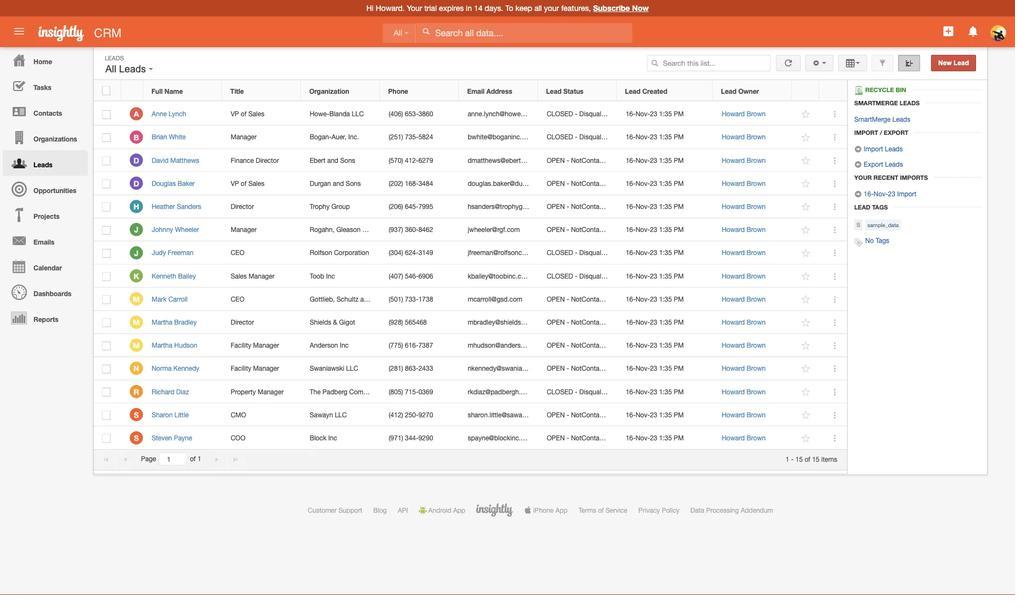Task type: describe. For each thing, give the bounding box(es) containing it.
calendar
[[34, 264, 62, 272]]

16-nov-23 1:35 pm cell for nkennedy@swaniawskillc.com
[[617, 357, 713, 380]]

policy
[[662, 506, 680, 514]]

howard brown for mcarroll@gsd.com
[[722, 295, 766, 303]]

search image
[[651, 59, 659, 67]]

23 for sharon.little@sawayn.com
[[650, 411, 657, 419]]

little
[[174, 411, 189, 419]]

168-
[[405, 179, 418, 187]]

blanda
[[329, 110, 350, 118]]

9 open from the top
[[547, 411, 565, 419]]

toob inc
[[310, 272, 335, 280]]

1 field
[[159, 453, 187, 465]]

vp for a
[[231, 110, 239, 118]]

trophy group cell
[[301, 195, 380, 218]]

sharon
[[152, 411, 173, 419]]

16-nov-23 1:35 pm cell for douglas.baker@durganandsons.com
[[617, 172, 713, 195]]

sample_data
[[867, 222, 899, 228]]

all for all
[[394, 29, 402, 37]]

baker
[[178, 179, 195, 187]]

export leads link
[[854, 160, 903, 168]]

anderson
[[310, 342, 338, 349]]

nov- for spayne@blockinc.com
[[636, 434, 650, 442]]

the padberg company cell
[[301, 380, 380, 404]]

pm for dmatthews@ebertandsons.com
[[674, 156, 684, 164]]

sawayn llc
[[310, 411, 347, 419]]

closed for k
[[547, 272, 573, 280]]

- inside h row
[[567, 203, 569, 210]]

nkennedy@swaniawskillc.com cell
[[459, 357, 557, 380]]

mcarroll@gsd.com cell
[[459, 288, 538, 311]]

1 notcontacted from the top
[[571, 156, 612, 164]]

row containing full name
[[94, 81, 847, 101]]

show list view filters image
[[879, 59, 887, 67]]

2 j row from the top
[[94, 242, 847, 265]]

lead owner
[[721, 87, 759, 95]]

dmatthews@ebertandsons.com cell
[[459, 149, 561, 172]]

anne lynch
[[152, 110, 186, 118]]

kenneth bailey link
[[152, 272, 201, 280]]

the
[[310, 388, 321, 396]]

follow image for anne.lynch@howeblanda.com
[[801, 109, 811, 120]]

block inc cell
[[301, 427, 380, 450]]

- inside r row
[[575, 388, 577, 396]]

and right ebert
[[327, 156, 338, 164]]

lead created
[[625, 87, 667, 95]]

1:35 for kbailey@toobinc.com
[[659, 272, 672, 280]]

ebert and sons cell
[[301, 149, 380, 172]]

16- for anne.lynch@howeblanda.com
[[626, 110, 636, 118]]

tasks link
[[3, 73, 88, 99]]

howard for bwhite@boganinc.com
[[722, 133, 745, 141]]

(406) 653-3860 cell
[[380, 103, 459, 126]]

emails
[[34, 238, 54, 246]]

7995
[[418, 203, 433, 210]]

(501) 733-1738
[[389, 295, 433, 303]]

howard brown link for anne.lynch@howeblanda.com
[[722, 110, 766, 118]]

546-
[[405, 272, 418, 280]]

howard for mcarroll@gsd.com
[[722, 295, 745, 303]]

follow image for hsanders@trophygroup.com
[[801, 202, 811, 212]]

durgan and sons cell
[[301, 172, 380, 195]]

vp of sales cell for a
[[222, 103, 301, 126]]

2 m row from the top
[[94, 311, 847, 334]]

(775) 616-7387
[[389, 342, 433, 349]]

howe-blanda llc cell
[[301, 103, 380, 126]]

1:35 for jwheeler@rgf.com
[[659, 226, 672, 233]]

brian
[[152, 133, 167, 141]]

(206) 645-7995 cell
[[380, 195, 459, 218]]

j link for judy freeman
[[130, 246, 143, 259]]

1 m row from the top
[[94, 288, 847, 311]]

iphone app link
[[524, 506, 568, 514]]

1:35 for bwhite@boganinc.com
[[659, 133, 672, 141]]

1 d row from the top
[[94, 149, 847, 172]]

1 15 from the left
[[795, 455, 803, 463]]

circle arrow right image for import leads
[[854, 145, 862, 153]]

16- for bwhite@boganinc.com
[[626, 133, 636, 141]]

16- for hsanders@trophygroup.com
[[626, 203, 636, 210]]

1 open from the top
[[547, 156, 565, 164]]

mark
[[152, 295, 167, 303]]

5 notcontacted from the top
[[571, 295, 612, 303]]

(971) 344-9290
[[389, 434, 433, 442]]

nov- for kbailey@toobinc.com
[[636, 272, 650, 280]]

23 for jwheeler@rgf.com
[[650, 226, 657, 233]]

app for iphone app
[[555, 506, 568, 514]]

250-
[[405, 411, 418, 419]]

douglas baker
[[152, 179, 195, 187]]

bwhite@boganinc.com
[[468, 133, 535, 141]]

howard brown link for kbailey@toobinc.com
[[722, 272, 766, 280]]

leads link
[[3, 150, 88, 176]]

(570) 412-6279
[[389, 156, 433, 164]]

brown for bwhite@boganinc.com
[[747, 133, 766, 141]]

(570) 412-6279 cell
[[380, 149, 459, 172]]

import for import leads
[[864, 145, 883, 153]]

pm for sharon.little@sawayn.com
[[674, 411, 684, 419]]

gigot
[[339, 318, 355, 326]]

calendar link
[[3, 254, 88, 279]]

howard for mbradley@shieldsgigot.com
[[722, 318, 745, 326]]

jfreeman@rolfsoncorp.com cell
[[459, 242, 547, 265]]

16-nov-23 1:35 pm for kbailey@toobinc.com
[[626, 272, 684, 280]]

llc inside howe-blanda llc cell
[[352, 110, 364, 118]]

open - notcontacted cell for jwheeler@rgf.com
[[538, 218, 617, 242]]

swaniawski
[[310, 365, 344, 372]]

smartmerge for smartmerge leads
[[854, 115, 891, 123]]

863-
[[405, 365, 418, 372]]

4 open from the top
[[547, 226, 565, 233]]

richard diaz link
[[152, 388, 194, 396]]

mbradley@shieldsgigot.com cell
[[459, 311, 551, 334]]

bradley
[[174, 318, 197, 326]]

1:35 for douglas.baker@durganandsons.com
[[659, 179, 672, 187]]

lead status
[[546, 87, 584, 95]]

hi howard. your trial expires in 14 days. to keep all your features, subscribe now
[[366, 4, 649, 13]]

closed - disqualified cell for r
[[538, 380, 617, 404]]

blog link
[[373, 506, 387, 514]]

row group containing a
[[94, 103, 847, 450]]

customer support link
[[308, 506, 362, 514]]

diaz
[[176, 388, 189, 396]]

open - notcontacted for nkennedy@swaniawskillc.com
[[547, 365, 612, 372]]

1:35 for spayne@blockinc.com
[[659, 434, 672, 442]]

7 notcontacted from the top
[[571, 342, 612, 349]]

howard brown link for rkdiaz@padbergh.com
[[722, 388, 766, 396]]

trial
[[424, 4, 437, 13]]

- inside b row
[[575, 133, 577, 141]]

follow image for r
[[801, 387, 811, 398]]

a row
[[94, 103, 847, 126]]

nov- for dmatthews@ebertandsons.com
[[636, 156, 650, 164]]

8462
[[418, 226, 433, 233]]

16- for mhudson@andersoninc.com
[[626, 342, 636, 349]]

6279
[[418, 156, 433, 164]]

anderson inc cell
[[301, 334, 380, 357]]

nov- for jwheeler@rgf.com
[[636, 226, 650, 233]]

23 for nkennedy@swaniawskillc.com
[[650, 365, 657, 372]]

23 for spayne@blockinc.com
[[650, 434, 657, 442]]

property
[[231, 388, 256, 396]]

jwheeler@rgf.com cell
[[459, 218, 538, 242]]

johnny wheeler link
[[152, 226, 204, 233]]

api
[[398, 506, 408, 514]]

(775)
[[389, 342, 403, 349]]

2 1 from the left
[[786, 455, 789, 463]]

3484
[[418, 179, 433, 187]]

16-nov-23 1:35 pm for hsanders@trophygroup.com
[[626, 203, 684, 210]]

and inside cell
[[333, 179, 344, 187]]

2 open from the top
[[547, 179, 565, 187]]

judy
[[152, 249, 166, 257]]

notifications image
[[967, 25, 980, 38]]

follow image for douglas.baker@durganandsons.com
[[801, 179, 811, 189]]

(928) 565468 cell
[[380, 311, 459, 334]]

all link
[[383, 23, 416, 43]]

2 15 from the left
[[812, 455, 820, 463]]

16-nov-23 1:35 pm cell for spayne@blockinc.com
[[617, 427, 713, 450]]

1:35 for sharon.little@sawayn.com
[[659, 411, 672, 419]]

sales manager
[[231, 272, 275, 280]]

leads up all leads
[[105, 54, 124, 61]]

notcontacted inside h row
[[571, 203, 612, 210]]

m for martha bradley
[[133, 318, 140, 327]]

16-nov-23 1:35 pm cell for jwheeler@rgf.com
[[617, 218, 713, 242]]

cog image
[[812, 59, 820, 67]]

open - notcontacted cell for nkennedy@swaniawskillc.com
[[538, 357, 617, 380]]

1:35 for anne.lynch@howeblanda.com
[[659, 110, 672, 118]]

facility for n
[[231, 365, 251, 372]]

opportunities link
[[3, 176, 88, 202]]

16- for douglas.baker@durganandsons.com
[[626, 179, 636, 187]]

of right terms
[[598, 506, 604, 514]]

n row
[[94, 357, 847, 380]]

10 notcontacted from the top
[[571, 434, 612, 442]]

bailey
[[178, 272, 196, 280]]

open - notcontacted cell for dmatthews@ebertandsons.com
[[538, 149, 617, 172]]

customer support
[[308, 506, 362, 514]]

23 for jfreeman@rolfsoncorp.com
[[650, 249, 657, 257]]

open - notcontacted cell for sharon.little@sawayn.com
[[538, 404, 617, 427]]

of right 1 field
[[190, 455, 196, 463]]

privacy policy
[[638, 506, 680, 514]]

shields & gigot cell
[[301, 311, 380, 334]]

1 horizontal spatial your
[[854, 174, 872, 181]]

manager for k
[[249, 272, 275, 280]]

owner
[[738, 87, 759, 95]]

vp of sales for d
[[231, 179, 264, 187]]

martha for martha bradley
[[152, 318, 172, 326]]

steven payne
[[152, 434, 192, 442]]

howard brown link for dmatthews@ebertandsons.com
[[722, 156, 766, 164]]

brown for dmatthews@ebertandsons.com
[[747, 156, 766, 164]]

2 notcontacted from the top
[[571, 179, 612, 187]]

pm for nkennedy@swaniawskillc.com
[[674, 365, 684, 372]]

contacts
[[34, 109, 62, 117]]

k link
[[130, 269, 143, 283]]

lead for lead status
[[546, 87, 562, 95]]

anne.lynch@howeblanda.com cell
[[459, 103, 556, 126]]

23 for mhudson@andersoninc.com
[[650, 342, 657, 349]]

(406)
[[389, 110, 403, 118]]

- inside k row
[[575, 272, 577, 280]]

brown for mhudson@andersoninc.com
[[747, 342, 766, 349]]

h row
[[94, 195, 847, 218]]

no tags link
[[865, 237, 889, 244]]

durgan
[[310, 179, 331, 187]]

your recent imports
[[854, 174, 928, 181]]

m for martha hudson
[[133, 341, 140, 350]]

2 s row from the top
[[94, 427, 847, 450]]

douglas.baker@durganandsons.com cell
[[459, 172, 575, 195]]

645-
[[405, 203, 418, 210]]

closed - disqualified for r
[[547, 388, 614, 396]]

pm for jfreeman@rolfsoncorp.com
[[674, 249, 684, 257]]

(937)
[[389, 226, 403, 233]]

nov- for douglas.baker@durganandsons.com
[[636, 179, 650, 187]]

wheeler
[[175, 226, 199, 233]]

closed - disqualified for b
[[547, 133, 614, 141]]

412-
[[405, 156, 418, 164]]

howard brown for nkennedy@swaniawskillc.com
[[722, 365, 766, 372]]

leads for smartmerge leads
[[892, 115, 910, 123]]

23 inside 16-nov-23 import link
[[888, 190, 895, 198]]

16-nov-23 1:35 pm for spayne@blockinc.com
[[626, 434, 684, 442]]

sales for d
[[248, 179, 264, 187]]

rogahn, gleason and farrell cell
[[301, 218, 393, 242]]

16-nov-23 1:35 pm cell for sharon.little@sawayn.com
[[617, 404, 713, 427]]

616-
[[405, 342, 418, 349]]

closed - disqualified cell for j
[[538, 242, 617, 265]]

10 open from the top
[[547, 434, 565, 442]]

j link for johnny wheeler
[[130, 223, 143, 236]]

(202)
[[389, 179, 403, 187]]

white image
[[422, 27, 430, 35]]

j for judy freeman
[[134, 248, 138, 257]]

anne lynch link
[[152, 110, 192, 118]]

ceo for m
[[231, 295, 244, 303]]

7 open from the top
[[547, 342, 565, 349]]

pm for mbradley@shieldsgigot.com
[[674, 318, 684, 326]]

of inside d row
[[241, 179, 247, 187]]

export inside export leads link
[[864, 160, 883, 168]]

565468
[[405, 318, 427, 326]]

16-nov-23 import link
[[854, 190, 917, 198]]

(407) 546-6906 cell
[[380, 265, 459, 288]]

closed - disqualified cell for k
[[538, 265, 617, 288]]

notcontacted inside j row
[[571, 226, 612, 233]]

bwhite@boganinc.com cell
[[459, 126, 538, 149]]

finance director cell
[[222, 149, 301, 172]]

import / export
[[854, 129, 908, 136]]

(281) 863-2433
[[389, 365, 433, 372]]

nov- for mbradley@shieldsgigot.com
[[636, 318, 650, 326]]

anne
[[152, 110, 167, 118]]

closed - disqualified cell for a
[[538, 103, 617, 126]]

howard brown for jfreeman@rolfsoncorp.com
[[722, 249, 766, 257]]

open inside h row
[[547, 203, 565, 210]]

cmo cell
[[222, 404, 301, 427]]

open inside n row
[[547, 365, 565, 372]]

23 for kbailey@toobinc.com
[[650, 272, 657, 280]]

smartmerge leads
[[854, 99, 920, 106]]

page
[[141, 455, 156, 463]]

0 vertical spatial s
[[856, 221, 860, 229]]

lynch
[[169, 110, 186, 118]]

1 s row from the top
[[94, 404, 847, 427]]

disqualified for k
[[579, 272, 614, 280]]

inc.
[[348, 133, 359, 141]]

d link for douglas baker
[[130, 177, 143, 190]]

leads up the opportunities link
[[34, 161, 53, 168]]

martha bradley link
[[152, 318, 202, 326]]

home link
[[3, 47, 88, 73]]

(412) 250-9270
[[389, 411, 433, 419]]



Task type: vqa. For each thing, say whether or not it's contained in the screenshot.
fifth Started from the top
no



Task type: locate. For each thing, give the bounding box(es) containing it.
open down douglas.baker@durganandsons.com
[[547, 203, 565, 210]]

9 16-nov-23 1:35 pm from the top
[[626, 295, 684, 303]]

pm inside b row
[[674, 133, 684, 141]]

howard brown for douglas.baker@durganandsons.com
[[722, 179, 766, 187]]

howard brown for spayne@blockinc.com
[[722, 434, 766, 442]]

kenneth bailey
[[152, 272, 196, 280]]

circle arrow right image inside import leads "link"
[[854, 145, 862, 153]]

recent
[[874, 174, 898, 181]]

0 vertical spatial export
[[884, 129, 908, 136]]

j link
[[130, 223, 143, 236], [130, 246, 143, 259]]

follow image
[[801, 109, 811, 120], [801, 132, 811, 143], [801, 179, 811, 189], [801, 202, 811, 212], [801, 248, 811, 259], [801, 318, 811, 328], [801, 341, 811, 351], [801, 364, 811, 374], [801, 410, 811, 421]]

(412) 250-9270 cell
[[380, 404, 459, 427]]

3 follow image from the top
[[801, 179, 811, 189]]

2 circle arrow right image from the top
[[854, 190, 862, 198]]

ceo inside j row
[[231, 249, 244, 257]]

tasks
[[34, 83, 51, 91]]

0 vertical spatial llc
[[352, 110, 364, 118]]

d'amore
[[373, 295, 399, 303]]

import up export leads link on the right
[[864, 145, 883, 153]]

closed - disqualified for a
[[547, 110, 614, 118]]

manager cell up the sales manager cell on the top of page
[[222, 218, 301, 242]]

nov- inside k row
[[636, 272, 650, 280]]

your left trial
[[407, 4, 422, 13]]

follow image inside a "row"
[[801, 109, 811, 120]]

import for import / export
[[854, 129, 878, 136]]

howard brown for rkdiaz@padbergh.com
[[722, 388, 766, 396]]

pm for bwhite@boganinc.com
[[674, 133, 684, 141]]

iphone app
[[533, 506, 568, 514]]

1 closed - disqualified from the top
[[547, 110, 614, 118]]

notcontacted inside n row
[[571, 365, 612, 372]]

gottlieb, schultz and d'amore cell
[[301, 288, 399, 311]]

open - notcontacted cell for douglas.baker@durganandsons.com
[[538, 172, 617, 195]]

(805) 715-0369 cell
[[380, 380, 459, 404]]

1 ceo cell from the top
[[222, 242, 301, 265]]

1 follow image from the top
[[801, 156, 811, 166]]

brown inside r row
[[747, 388, 766, 396]]

0 vertical spatial martha
[[152, 318, 172, 326]]

0 vertical spatial facility manager
[[231, 342, 279, 349]]

6 16-nov-23 1:35 pm cell from the top
[[617, 218, 713, 242]]

closed inside j row
[[547, 249, 573, 257]]

1:35 for nkennedy@swaniawskillc.com
[[659, 365, 672, 372]]

1 vertical spatial facility
[[231, 365, 251, 372]]

vp of sales down finance
[[231, 179, 264, 187]]

6 open from the top
[[547, 318, 565, 326]]

9 notcontacted from the top
[[571, 411, 612, 419]]

director cell
[[222, 195, 301, 218], [222, 311, 301, 334]]

howard brown link for hsanders@trophygroup.com
[[722, 203, 766, 210]]

(251)
[[389, 133, 403, 141]]

5 follow image from the top
[[801, 248, 811, 259]]

sharon.little@sawayn.com cell
[[459, 404, 544, 427]]

open - notcontacted inside m row
[[547, 295, 612, 303]]

1 1 from the left
[[197, 455, 201, 463]]

(928)
[[389, 318, 403, 326]]

0 vertical spatial sons
[[340, 156, 355, 164]]

manager inside m row
[[253, 342, 279, 349]]

director cell for h
[[222, 195, 301, 218]]

4 closed - disqualified cell from the top
[[538, 265, 617, 288]]

rkdiaz@padbergh.com cell
[[459, 380, 538, 404]]

0 vertical spatial m link
[[130, 293, 143, 306]]

kbailey@toobinc.com cell
[[459, 265, 538, 288]]

open right the "sharon.little@sawayn.com"
[[547, 411, 565, 419]]

0 vertical spatial j link
[[130, 223, 143, 236]]

ceo down the sales manager
[[231, 295, 244, 303]]

1 open - notcontacted cell from the top
[[538, 149, 617, 172]]

llc up the padberg company
[[346, 365, 358, 372]]

director cell down the sales manager cell on the top of page
[[222, 311, 301, 334]]

facility inside n row
[[231, 365, 251, 372]]

16- for nkennedy@swaniawskillc.com
[[626, 365, 636, 372]]

5 1:35 from the top
[[659, 203, 672, 210]]

j left judy
[[134, 248, 138, 257]]

5 disqualified from the top
[[579, 388, 614, 396]]

7 1:35 from the top
[[659, 249, 672, 257]]

n
[[133, 364, 139, 373]]

manager cell up finance director
[[222, 126, 301, 149]]

4 closed - disqualified from the top
[[547, 388, 614, 396]]

2 vertical spatial llc
[[335, 411, 347, 419]]

ebert and sons
[[310, 156, 355, 164]]

nov- inside a "row"
[[636, 110, 650, 118]]

all down crm
[[105, 63, 116, 75]]

0 vertical spatial ceo
[[231, 249, 244, 257]]

1 horizontal spatial 15
[[812, 455, 820, 463]]

2 j link from the top
[[130, 246, 143, 259]]

m link up n link
[[130, 339, 143, 352]]

Search this list... text field
[[647, 55, 771, 71]]

1 vertical spatial j
[[134, 248, 138, 257]]

m link left martha bradley
[[130, 316, 143, 329]]

3 16-nov-23 1:35 pm cell from the top
[[617, 149, 713, 172]]

1 j link from the top
[[130, 223, 143, 236]]

&
[[333, 318, 337, 326]]

16-nov-23 1:35 pm cell for hsanders@trophygroup.com
[[617, 195, 713, 218]]

(407)
[[389, 272, 403, 280]]

and right durgan at left
[[333, 179, 344, 187]]

coo
[[231, 434, 245, 442]]

3 16-nov-23 1:35 pm from the top
[[626, 156, 684, 164]]

notcontacted
[[571, 156, 612, 164], [571, 179, 612, 187], [571, 203, 612, 210], [571, 226, 612, 233], [571, 295, 612, 303], [571, 318, 612, 326], [571, 342, 612, 349], [571, 365, 612, 372], [571, 411, 612, 419], [571, 434, 612, 442]]

open - notcontacted for spayne@blockinc.com
[[547, 434, 612, 442]]

all for all leads
[[105, 63, 116, 75]]

import left /
[[854, 129, 878, 136]]

23 inside r row
[[650, 388, 657, 396]]

4 closed from the top
[[547, 272, 573, 280]]

leads down leads
[[892, 115, 910, 123]]

10 pm from the top
[[674, 318, 684, 326]]

1 d from the top
[[133, 156, 139, 165]]

1 vertical spatial j link
[[130, 246, 143, 259]]

1 vertical spatial director
[[231, 203, 254, 210]]

11 16-nov-23 1:35 pm from the top
[[626, 342, 684, 349]]

5 open from the top
[[547, 295, 565, 303]]

0 vertical spatial director
[[256, 156, 279, 164]]

2 j from the top
[[134, 248, 138, 257]]

None checkbox
[[102, 86, 110, 95], [102, 133, 111, 142], [102, 157, 111, 165], [102, 180, 111, 188], [102, 226, 111, 235], [102, 249, 111, 258], [102, 295, 111, 304], [102, 319, 111, 327], [102, 342, 111, 351], [102, 365, 111, 374], [102, 388, 111, 397], [102, 86, 110, 95], [102, 133, 111, 142], [102, 157, 111, 165], [102, 180, 111, 188], [102, 226, 111, 235], [102, 249, 111, 258], [102, 295, 111, 304], [102, 319, 111, 327], [102, 342, 111, 351], [102, 365, 111, 374], [102, 388, 111, 397]]

1:35 for mcarroll@gsd.com
[[659, 295, 672, 303]]

smartmerge down recycle
[[854, 99, 898, 106]]

0 vertical spatial j
[[134, 225, 138, 234]]

processing
[[706, 506, 739, 514]]

mhudson@andersoninc.com cell
[[459, 334, 552, 357]]

0 vertical spatial facility
[[231, 342, 251, 349]]

brown inside b row
[[747, 133, 766, 141]]

ceo cell
[[222, 242, 301, 265], [222, 288, 301, 311]]

coo cell
[[222, 427, 301, 450]]

1 facility manager from the top
[[231, 342, 279, 349]]

pm for hsanders@trophygroup.com
[[674, 203, 684, 210]]

d for douglas baker
[[133, 179, 139, 188]]

app for android app
[[453, 506, 465, 514]]

finance director
[[231, 156, 279, 164]]

and right schultz
[[360, 295, 371, 303]]

16-nov-23 1:35 pm inside r row
[[626, 388, 684, 396]]

(251) 735-5824 cell
[[380, 126, 459, 149]]

martha up norma
[[152, 342, 172, 349]]

howard brown link for mhudson@andersoninc.com
[[722, 342, 766, 349]]

16-nov-23 1:35 pm cell for jfreeman@rolfsoncorp.com
[[617, 242, 713, 265]]

brown for mbradley@shieldsgigot.com
[[747, 318, 766, 326]]

mhudson@andersoninc.com
[[468, 342, 552, 349]]

brown inside k row
[[747, 272, 766, 280]]

5 howard brown link from the top
[[722, 203, 766, 210]]

9290
[[418, 434, 433, 442]]

navigation containing home
[[0, 47, 88, 331]]

nov- inside n row
[[636, 365, 650, 372]]

16- inside k row
[[626, 272, 636, 280]]

manager cell
[[222, 126, 301, 149], [222, 218, 301, 242]]

vp of sales cell down finance director
[[222, 172, 301, 195]]

facility manager
[[231, 342, 279, 349], [231, 365, 279, 372]]

toob inc cell
[[301, 265, 380, 288]]

howard for anne.lynch@howeblanda.com
[[722, 110, 745, 118]]

circle arrow right image up "lead tags"
[[854, 190, 862, 198]]

circle arrow right image
[[854, 145, 862, 153], [854, 190, 862, 198]]

howard brown inside r row
[[722, 388, 766, 396]]

all down howard.
[[394, 29, 402, 37]]

closed - disqualified cell for b
[[538, 126, 617, 149]]

bogan-
[[310, 133, 332, 141]]

disqualified inside k row
[[579, 272, 614, 280]]

pm inside n row
[[674, 365, 684, 372]]

1:35 inside k row
[[659, 272, 672, 280]]

import inside import leads "link"
[[864, 145, 883, 153]]

m up n link
[[133, 341, 140, 350]]

disqualified for a
[[579, 110, 614, 118]]

5 16-nov-23 1:35 pm cell from the top
[[617, 195, 713, 218]]

s link for steven payne
[[130, 431, 143, 445]]

1 vertical spatial sales
[[248, 179, 264, 187]]

vp inside a "row"
[[231, 110, 239, 118]]

hi
[[366, 4, 374, 13]]

director inside 'cell'
[[256, 156, 279, 164]]

23 inside a "row"
[[650, 110, 657, 118]]

4 howard brown from the top
[[722, 179, 766, 187]]

6 open - notcontacted cell from the top
[[538, 311, 617, 334]]

16-nov-23 1:35 pm cell for rkdiaz@padbergh.com
[[617, 380, 713, 404]]

navigation
[[0, 47, 88, 331]]

brian white link
[[152, 133, 191, 141]]

leads
[[900, 99, 920, 106]]

howard for hsanders@trophygroup.com
[[722, 203, 745, 210]]

1 vertical spatial your
[[854, 174, 872, 181]]

lead left created
[[625, 87, 641, 95]]

15
[[795, 455, 803, 463], [812, 455, 820, 463]]

0 horizontal spatial all
[[105, 63, 116, 75]]

0 horizontal spatial 15
[[795, 455, 803, 463]]

(937) 360-8462 cell
[[380, 218, 459, 242]]

3 notcontacted from the top
[[571, 203, 612, 210]]

company
[[349, 388, 378, 396]]

follow image
[[801, 156, 811, 166], [801, 225, 811, 235], [801, 271, 811, 282], [801, 294, 811, 305], [801, 387, 811, 398], [801, 433, 811, 444]]

3 follow image from the top
[[801, 271, 811, 282]]

1 vertical spatial facility manager
[[231, 365, 279, 372]]

0 vertical spatial vp
[[231, 110, 239, 118]]

closed - disqualified inside a "row"
[[547, 110, 614, 118]]

import inside 16-nov-23 import link
[[897, 190, 917, 198]]

2 follow image from the top
[[801, 225, 811, 235]]

3 m link from the top
[[130, 339, 143, 352]]

of down finance
[[241, 179, 247, 187]]

no
[[865, 237, 874, 244]]

d row
[[94, 149, 847, 172], [94, 172, 847, 195]]

ceo for j
[[231, 249, 244, 257]]

7 16-nov-23 1:35 pm from the top
[[626, 249, 684, 257]]

expires
[[439, 4, 464, 13]]

1:35 inside h row
[[659, 203, 672, 210]]

pm for anne.lynch@howeblanda.com
[[674, 110, 684, 118]]

rolfson corporation cell
[[301, 242, 380, 265]]

sons down bogan-auer, inc. cell
[[340, 156, 355, 164]]

howard brown for dmatthews@ebertandsons.com
[[722, 156, 766, 164]]

vp of sales cell
[[222, 103, 301, 126], [222, 172, 301, 195]]

16-nov-23 1:35 pm inside n row
[[626, 365, 684, 372]]

0 vertical spatial smartmerge
[[854, 99, 898, 106]]

1 vertical spatial manager cell
[[222, 218, 301, 242]]

howard brown link for nkennedy@swaniawskillc.com
[[722, 365, 766, 372]]

inc right anderson
[[340, 342, 349, 349]]

3 howard brown link from the top
[[722, 156, 766, 164]]

0 vertical spatial vp of sales cell
[[222, 103, 301, 126]]

1 horizontal spatial all
[[394, 29, 402, 37]]

0 vertical spatial circle arrow right image
[[854, 145, 862, 153]]

1 vertical spatial s
[[134, 411, 139, 420]]

circle arrow right image for 16-nov-23 import
[[854, 190, 862, 198]]

- inside n row
[[567, 365, 569, 372]]

1 vertical spatial llc
[[346, 365, 358, 372]]

new lead link
[[931, 55, 976, 71]]

circle arrow left image
[[854, 161, 862, 168]]

15 howard from the top
[[722, 434, 745, 442]]

10 brown from the top
[[747, 318, 766, 326]]

in
[[466, 4, 472, 13]]

brown inside h row
[[747, 203, 766, 210]]

j down h
[[134, 225, 138, 234]]

and left farrell
[[362, 226, 373, 233]]

pm for jwheeler@rgf.com
[[674, 226, 684, 233]]

1:35 for dmatthews@ebertandsons.com
[[659, 156, 672, 164]]

open - notcontacted cell for mcarroll@gsd.com
[[538, 288, 617, 311]]

martha for martha hudson
[[152, 342, 172, 349]]

howard for rkdiaz@padbergh.com
[[722, 388, 745, 396]]

2 vertical spatial import
[[897, 190, 917, 198]]

1 j row from the top
[[94, 218, 847, 242]]

circle arrow right image up circle arrow left icon
[[854, 145, 862, 153]]

export
[[884, 129, 908, 136], [864, 160, 883, 168]]

refresh list image
[[783, 59, 794, 67]]

16-nov-23 1:35 pm inside k row
[[626, 272, 684, 280]]

kennedy
[[173, 365, 199, 372]]

brown for sharon.little@sawayn.com
[[747, 411, 766, 419]]

1 left items
[[786, 455, 789, 463]]

m row
[[94, 288, 847, 311], [94, 311, 847, 334], [94, 334, 847, 357]]

closed inside b row
[[547, 133, 573, 141]]

16- for jfreeman@rolfsoncorp.com
[[626, 249, 636, 257]]

0 horizontal spatial your
[[407, 4, 422, 13]]

1 horizontal spatial export
[[884, 129, 908, 136]]

sales inside cell
[[231, 272, 247, 280]]

d row down bwhite@boganinc.com
[[94, 149, 847, 172]]

sons down ebert and sons cell
[[346, 179, 361, 187]]

j link down h
[[130, 223, 143, 236]]

23 for mcarroll@gsd.com
[[650, 295, 657, 303]]

howard inside b row
[[722, 133, 745, 141]]

corporation
[[334, 249, 369, 257]]

lead tags
[[854, 204, 888, 211]]

10 howard brown from the top
[[722, 318, 766, 326]]

8 brown from the top
[[747, 272, 766, 280]]

1 vertical spatial m link
[[130, 316, 143, 329]]

23 inside h row
[[650, 203, 657, 210]]

d down 'b'
[[133, 156, 139, 165]]

director down finance
[[231, 203, 254, 210]]

your
[[407, 4, 422, 13], [854, 174, 872, 181]]

s link down the r
[[130, 408, 143, 421]]

smartmerge up /
[[854, 115, 891, 123]]

2 director cell from the top
[[222, 311, 301, 334]]

1 vertical spatial ceo
[[231, 295, 244, 303]]

rogahn,
[[310, 226, 334, 233]]

23 for dmatthews@ebertandsons.com
[[650, 156, 657, 164]]

open - notcontacted cell
[[538, 149, 617, 172], [538, 172, 617, 195], [538, 195, 617, 218], [538, 218, 617, 242], [538, 288, 617, 311], [538, 311, 617, 334], [538, 334, 617, 357], [538, 357, 617, 380], [538, 404, 617, 427], [538, 427, 617, 450]]

8 notcontacted from the top
[[571, 365, 612, 372]]

2 facility manager cell from the top
[[222, 357, 301, 380]]

howard inside h row
[[722, 203, 745, 210]]

brown for anne.lynch@howeblanda.com
[[747, 110, 766, 118]]

leads down crm
[[119, 63, 146, 75]]

llc inside sawayn llc cell
[[335, 411, 347, 419]]

facility manager inside n row
[[231, 365, 279, 372]]

vp inside d row
[[231, 179, 239, 187]]

director for h
[[231, 203, 254, 210]]

hsanders@trophygroup.com cell
[[459, 195, 551, 218]]

brown for kbailey@toobinc.com
[[747, 272, 766, 280]]

circle arrow right image inside 16-nov-23 import link
[[854, 190, 862, 198]]

0 vertical spatial import
[[854, 129, 878, 136]]

16-nov-23 1:35 pm for mbradley@shieldsgigot.com
[[626, 318, 684, 326]]

of left items
[[805, 455, 810, 463]]

app
[[453, 506, 465, 514], [555, 506, 568, 514]]

0 vertical spatial manager cell
[[222, 126, 301, 149]]

d up "h" link
[[133, 179, 139, 188]]

2 16-nov-23 1:35 pm from the top
[[626, 133, 684, 141]]

23 inside n row
[[650, 365, 657, 372]]

howard for sharon.little@sawayn.com
[[722, 411, 745, 419]]

bogan-auer, inc. cell
[[301, 126, 380, 149]]

swaniawski llc cell
[[301, 357, 380, 380]]

export right /
[[884, 129, 908, 136]]

howard for jwheeler@rgf.com
[[722, 226, 745, 233]]

sharon little link
[[152, 411, 194, 419]]

howard inside r row
[[722, 388, 745, 396]]

1 vertical spatial circle arrow right image
[[854, 190, 862, 198]]

nkennedy@swaniawskillc.com
[[468, 365, 557, 372]]

Search all data.... text field
[[416, 23, 632, 43]]

closed - disqualified inside b row
[[547, 133, 614, 141]]

r
[[134, 387, 139, 396]]

1 vp of sales cell from the top
[[222, 103, 301, 126]]

inc
[[326, 272, 335, 280], [340, 342, 349, 349], [328, 434, 337, 442]]

contacts link
[[3, 99, 88, 125]]

terms of service
[[579, 506, 627, 514]]

jwheeler@rgf.com
[[468, 226, 520, 233]]

richard diaz
[[152, 388, 189, 396]]

closed - disqualified inside r row
[[547, 388, 614, 396]]

sales down finance director
[[248, 179, 264, 187]]

s down the r
[[134, 411, 139, 420]]

dashboards link
[[3, 279, 88, 305]]

jfreeman@rolfsoncorp.com closed - disqualified
[[468, 249, 614, 257]]

s link up page
[[130, 431, 143, 445]]

d row up hsanders@trophygroup.com
[[94, 172, 847, 195]]

pm inside k row
[[674, 272, 684, 280]]

16- for mcarroll@gsd.com
[[626, 295, 636, 303]]

(304) 624-3149 cell
[[380, 242, 459, 265]]

4 16-nov-23 1:35 pm from the top
[[626, 179, 684, 187]]

1 martha from the top
[[152, 318, 172, 326]]

ceo cell down the sales manager
[[222, 288, 301, 311]]

trophy
[[310, 203, 330, 210]]

howard brown link for mcarroll@gsd.com
[[722, 295, 766, 303]]

sales up finance director
[[248, 110, 264, 118]]

k row
[[94, 265, 847, 288]]

b row
[[94, 126, 847, 149]]

6 howard from the top
[[722, 226, 745, 233]]

howard for kbailey@toobinc.com
[[722, 272, 745, 280]]

4 open - notcontacted from the top
[[547, 295, 612, 303]]

1 vertical spatial s link
[[130, 431, 143, 445]]

all leads button
[[103, 61, 156, 77]]

(202) 168-3484 cell
[[380, 172, 459, 195]]

howard brown link for douglas.baker@durganandsons.com
[[722, 179, 766, 187]]

lead left tags
[[854, 204, 870, 211]]

facility manager cell
[[222, 334, 301, 357], [222, 357, 301, 380]]

reports link
[[3, 305, 88, 331]]

open - notcontacted cell for mbradley@shieldsgigot.com
[[538, 311, 617, 334]]

disqualified for b
[[579, 133, 614, 141]]

d link down 'b'
[[130, 154, 143, 167]]

0 horizontal spatial 1
[[197, 455, 201, 463]]

16-nov-23 1:35 pm cell for mcarroll@gsd.com
[[617, 288, 713, 311]]

follow image for k
[[801, 271, 811, 282]]

howard inside k row
[[722, 272, 745, 280]]

m left mark
[[133, 295, 140, 304]]

vp down "title"
[[231, 110, 239, 118]]

open up jfreeman@rolfsoncorp.com closed - disqualified
[[547, 226, 565, 233]]

14 pm from the top
[[674, 411, 684, 419]]

(281) 863-2433 cell
[[380, 357, 459, 380]]

howard brown link for jwheeler@rgf.com
[[722, 226, 766, 233]]

nov- inside b row
[[636, 133, 650, 141]]

344-
[[405, 434, 418, 442]]

howard brown link for bwhite@boganinc.com
[[722, 133, 766, 141]]

1 vertical spatial import
[[864, 145, 883, 153]]

16- for rkdiaz@padbergh.com
[[626, 388, 636, 396]]

0 horizontal spatial app
[[453, 506, 465, 514]]

2 open - notcontacted cell from the top
[[538, 172, 617, 195]]

2 s link from the top
[[130, 431, 143, 445]]

0 horizontal spatial export
[[864, 160, 883, 168]]

david matthews
[[152, 156, 199, 164]]

1 horizontal spatial 1
[[786, 455, 789, 463]]

7 16-nov-23 1:35 pm cell from the top
[[617, 242, 713, 265]]

closed inside k row
[[547, 272, 573, 280]]

1 brown from the top
[[747, 110, 766, 118]]

2 closed - disqualified cell from the top
[[538, 126, 617, 149]]

None checkbox
[[102, 110, 111, 119], [102, 203, 111, 212], [102, 272, 111, 281], [102, 411, 111, 420], [102, 434, 111, 443], [102, 110, 111, 119], [102, 203, 111, 212], [102, 272, 111, 281], [102, 411, 111, 420], [102, 434, 111, 443]]

full name
[[151, 87, 183, 95]]

leads inside button
[[119, 63, 146, 75]]

lead right new
[[954, 59, 969, 67]]

property manager cell
[[222, 380, 301, 404]]

0 vertical spatial sales
[[248, 110, 264, 118]]

ceo up the sales manager
[[231, 249, 244, 257]]

1 vertical spatial vp of sales
[[231, 179, 264, 187]]

b link
[[130, 130, 143, 144]]

leads up the your recent imports
[[885, 160, 903, 168]]

show sidebar image
[[905, 59, 913, 67]]

director
[[256, 156, 279, 164], [231, 203, 254, 210], [231, 318, 254, 326]]

5 closed - disqualified cell from the top
[[538, 380, 617, 404]]

1 vertical spatial smartmerge
[[854, 115, 891, 123]]

api link
[[398, 506, 408, 514]]

1 vertical spatial inc
[[340, 342, 349, 349]]

pm for rkdiaz@padbergh.com
[[674, 388, 684, 396]]

facility manager inside m row
[[231, 342, 279, 349]]

s row
[[94, 404, 847, 427], [94, 427, 847, 450]]

0 vertical spatial ceo cell
[[222, 242, 301, 265]]

llc inside the 'swaniawski llc' 'cell'
[[346, 365, 358, 372]]

martha down mark
[[152, 318, 172, 326]]

1 vertical spatial export
[[864, 160, 883, 168]]

brown inside a "row"
[[747, 110, 766, 118]]

closed - disqualified cell
[[538, 103, 617, 126], [538, 126, 617, 149], [538, 242, 617, 265], [538, 265, 617, 288], [538, 380, 617, 404]]

s down "lead tags"
[[856, 221, 860, 229]]

1 vertical spatial d link
[[130, 177, 143, 190]]

2 vertical spatial m
[[133, 341, 140, 350]]

director right finance
[[256, 156, 279, 164]]

home
[[34, 58, 52, 65]]

disqualified inside a "row"
[[579, 110, 614, 118]]

1 smartmerge from the top
[[854, 99, 898, 106]]

5 brown from the top
[[747, 203, 766, 210]]

organization
[[309, 87, 349, 95]]

howard inside a "row"
[[722, 110, 745, 118]]

title
[[230, 87, 244, 95]]

0 vertical spatial all
[[394, 29, 402, 37]]

disqualified inside b row
[[579, 133, 614, 141]]

16- inside h row
[[626, 203, 636, 210]]

smartmerge for smartmerge leads
[[854, 99, 898, 106]]

6 howard brown link from the top
[[722, 226, 766, 233]]

m link left mark
[[130, 293, 143, 306]]

16- inside r row
[[626, 388, 636, 396]]

2 smartmerge from the top
[[854, 115, 891, 123]]

nov- inside h row
[[636, 203, 650, 210]]

m for mark carroll
[[133, 295, 140, 304]]

r link
[[130, 385, 143, 398]]

howard for spayne@blockinc.com
[[722, 434, 745, 442]]

disqualified for r
[[579, 388, 614, 396]]

1:35 inside a "row"
[[659, 110, 672, 118]]

heather sanders
[[152, 203, 201, 210]]

your down circle arrow left icon
[[854, 174, 872, 181]]

1:35 for rkdiaz@padbergh.com
[[659, 388, 672, 396]]

howard inside n row
[[722, 365, 745, 372]]

open down the mbradley@shieldsgigot.com open - notcontacted
[[547, 342, 565, 349]]

open up the mbradley@shieldsgigot.com open - notcontacted
[[547, 295, 565, 303]]

follow image inside r row
[[801, 387, 811, 398]]

1 vertical spatial sons
[[346, 179, 361, 187]]

s for spayne@blockinc.com
[[134, 434, 139, 443]]

martha bradley
[[152, 318, 197, 326]]

manager inside b row
[[231, 133, 257, 141]]

follow image for mhudson@andersoninc.com
[[801, 341, 811, 351]]

brown for mcarroll@gsd.com
[[747, 295, 766, 303]]

16-nov-23 1:35 pm cell
[[617, 103, 713, 126], [617, 126, 713, 149], [617, 149, 713, 172], [617, 172, 713, 195], [617, 195, 713, 218], [617, 218, 713, 242], [617, 242, 713, 265], [617, 265, 713, 288], [617, 288, 713, 311], [617, 311, 713, 334], [617, 334, 713, 357], [617, 357, 713, 380], [617, 380, 713, 404], [617, 404, 713, 427], [617, 427, 713, 450]]

nov- for sharon.little@sawayn.com
[[636, 411, 650, 419]]

0 vertical spatial d
[[133, 156, 139, 165]]

3 open - notcontacted cell from the top
[[538, 195, 617, 218]]

14 brown from the top
[[747, 411, 766, 419]]

1 vertical spatial director cell
[[222, 311, 301, 334]]

inc inside cell
[[340, 342, 349, 349]]

follow image inside n row
[[801, 364, 811, 374]]

0 vertical spatial director cell
[[222, 195, 301, 218]]

1 vertical spatial vp of sales cell
[[222, 172, 301, 195]]

of down "title"
[[241, 110, 247, 118]]

llc right sawayn
[[335, 411, 347, 419]]

16-nov-23 1:35 pm for douglas.baker@durganandsons.com
[[626, 179, 684, 187]]

brown inside n row
[[747, 365, 766, 372]]

subscribe now link
[[593, 4, 649, 13]]

no tags
[[865, 237, 889, 244]]

sharon little
[[152, 411, 189, 419]]

1 horizontal spatial app
[[555, 506, 568, 514]]

freeman
[[168, 249, 194, 257]]

leads up 'export leads' on the right of page
[[885, 145, 903, 153]]

app right android on the bottom
[[453, 506, 465, 514]]

0 vertical spatial d link
[[130, 154, 143, 167]]

12 16-nov-23 1:35 pm cell from the top
[[617, 357, 713, 380]]

3 m row from the top
[[94, 334, 847, 357]]

16-nov-23 1:35 pm inside h row
[[626, 203, 684, 210]]

16-nov-23 1:35 pm inside a "row"
[[626, 110, 684, 118]]

sons inside cell
[[340, 156, 355, 164]]

16- for mbradley@shieldsgigot.com
[[626, 318, 636, 326]]

sons inside cell
[[346, 179, 361, 187]]

d
[[133, 156, 139, 165], [133, 179, 139, 188]]

lead left status
[[546, 87, 562, 95]]

16- for spayne@blockinc.com
[[626, 434, 636, 442]]

1 vertical spatial all
[[105, 63, 116, 75]]

(501) 733-1738 cell
[[380, 288, 459, 311]]

ceo cell up the sales manager
[[222, 242, 301, 265]]

2 vp from the top
[[231, 179, 239, 187]]

4 disqualified from the top
[[579, 272, 614, 280]]

open - notcontacted inside n row
[[547, 365, 612, 372]]

import down imports on the right of page
[[897, 190, 917, 198]]

open down the sharon.little@sawayn.com open - notcontacted
[[547, 434, 565, 442]]

name
[[164, 87, 183, 95]]

facility manager cell for n
[[222, 357, 301, 380]]

inc right block
[[328, 434, 337, 442]]

0 vertical spatial s link
[[130, 408, 143, 421]]

2 d row from the top
[[94, 172, 847, 195]]

2 vertical spatial m link
[[130, 339, 143, 352]]

4 pm from the top
[[674, 179, 684, 187]]

closed - disqualified inside k row
[[547, 272, 614, 280]]

director cell for m
[[222, 311, 301, 334]]

open - notcontacted for dmatthews@ebertandsons.com
[[547, 156, 612, 164]]

sawayn llc cell
[[301, 404, 380, 427]]

13 pm from the top
[[674, 388, 684, 396]]

1 circle arrow right image from the top
[[854, 145, 862, 153]]

m left martha bradley
[[133, 318, 140, 327]]

735-
[[405, 133, 418, 141]]

j
[[134, 225, 138, 234], [134, 248, 138, 257]]

15 howard brown link from the top
[[722, 434, 766, 442]]

2 vertical spatial s
[[134, 434, 139, 443]]

howard brown inside b row
[[722, 133, 766, 141]]

2 vertical spatial director
[[231, 318, 254, 326]]

hsanders@trophygroup.com
[[468, 203, 551, 210]]

spayne@blockinc.com cell
[[459, 427, 538, 450]]

6 1:35 from the top
[[659, 226, 672, 233]]

d for david matthews
[[133, 156, 139, 165]]

0 vertical spatial inc
[[326, 272, 335, 280]]

6 follow image from the top
[[801, 318, 811, 328]]

pm inside h row
[[674, 203, 684, 210]]

-
[[575, 110, 577, 118], [575, 133, 577, 141], [567, 156, 569, 164], [567, 179, 569, 187], [567, 203, 569, 210], [567, 226, 569, 233], [575, 249, 577, 257], [575, 272, 577, 280], [567, 295, 569, 303], [567, 318, 569, 326], [567, 342, 569, 349], [567, 365, 569, 372], [575, 388, 577, 396], [567, 411, 569, 419], [567, 434, 569, 442], [791, 455, 794, 463]]

12 howard brown from the top
[[722, 365, 766, 372]]

23 for bwhite@boganinc.com
[[650, 133, 657, 141]]

nov- inside r row
[[636, 388, 650, 396]]

2 d from the top
[[133, 179, 139, 188]]

gottlieb, schultz and d'amore
[[310, 295, 399, 303]]

howard brown link for sharon.little@sawayn.com
[[722, 411, 766, 419]]

2 vertical spatial inc
[[328, 434, 337, 442]]

durgan and sons
[[310, 179, 361, 187]]

director inside h row
[[231, 203, 254, 210]]

1 vertical spatial m
[[133, 318, 140, 327]]

gottlieb,
[[310, 295, 335, 303]]

import leads link
[[854, 145, 903, 153]]

360-
[[405, 226, 418, 233]]

address
[[486, 87, 512, 95]]

2 manager cell from the top
[[222, 218, 301, 242]]

13 howard brown link from the top
[[722, 388, 766, 396]]

653-
[[405, 110, 418, 118]]

howard brown inside a "row"
[[722, 110, 766, 118]]

16-nov-23 1:35 pm for rkdiaz@padbergh.com
[[626, 388, 684, 396]]

1 right 1 field
[[197, 455, 201, 463]]

export right circle arrow left icon
[[864, 160, 883, 168]]

j row
[[94, 218, 847, 242], [94, 242, 847, 265]]

brown for rkdiaz@padbergh.com
[[747, 388, 766, 396]]

sales right bailey
[[231, 272, 247, 280]]

mark carroll
[[152, 295, 188, 303]]

row
[[94, 81, 847, 101]]

- inside a "row"
[[575, 110, 577, 118]]

4 howard from the top
[[722, 179, 745, 187]]

14 howard from the top
[[722, 411, 745, 419]]

1 vertical spatial d
[[133, 179, 139, 188]]

richard
[[152, 388, 174, 396]]

13 howard from the top
[[722, 388, 745, 396]]

23 inside k row
[[650, 272, 657, 280]]

2 vertical spatial sales
[[231, 272, 247, 280]]

16-nov-23 1:35 pm inside b row
[[626, 133, 684, 141]]

row group
[[94, 103, 847, 450]]

3149
[[418, 249, 433, 257]]

follow image for sharon.little@sawayn.com
[[801, 410, 811, 421]]

manager inside k row
[[249, 272, 275, 280]]

inc right "toob"
[[326, 272, 335, 280]]

d link up "h" link
[[130, 177, 143, 190]]

vp of sales down "title"
[[231, 110, 264, 118]]

3 disqualified from the top
[[579, 249, 614, 257]]

director cell down finance director 'cell'
[[222, 195, 301, 218]]

1 closed - disqualified cell from the top
[[538, 103, 617, 126]]

closed inside a "row"
[[547, 110, 573, 118]]

10 open - notcontacted cell from the top
[[538, 427, 617, 450]]

7 open - notcontacted cell from the top
[[538, 334, 617, 357]]

1 facility from the top
[[231, 342, 251, 349]]

organizations link
[[3, 125, 88, 150]]

of inside a "row"
[[241, 110, 247, 118]]

manager inside n row
[[253, 365, 279, 372]]

6 notcontacted from the top
[[571, 318, 612, 326]]

(971) 344-9290 cell
[[380, 427, 459, 450]]

vp down finance
[[231, 179, 239, 187]]

vp of sales cell for d
[[222, 172, 301, 195]]

lead left owner
[[721, 87, 737, 95]]

1 vp of sales from the top
[[231, 110, 264, 118]]

martha hudson
[[152, 342, 197, 349]]

open up hsanders@trophygroup.com open - notcontacted
[[547, 179, 565, 187]]

3 howard from the top
[[722, 156, 745, 164]]

howard brown
[[722, 110, 766, 118], [722, 133, 766, 141], [722, 156, 766, 164], [722, 179, 766, 187], [722, 203, 766, 210], [722, 226, 766, 233], [722, 249, 766, 257], [722, 272, 766, 280], [722, 295, 766, 303], [722, 318, 766, 326], [722, 342, 766, 349], [722, 365, 766, 372], [722, 388, 766, 396], [722, 411, 766, 419], [722, 434, 766, 442]]

16- inside b row
[[626, 133, 636, 141]]

manager inside cell
[[258, 388, 284, 396]]

0 vertical spatial m
[[133, 295, 140, 304]]

closed - disqualified for k
[[547, 272, 614, 280]]

1 vertical spatial ceo cell
[[222, 288, 301, 311]]

recycle bin link
[[854, 86, 912, 95]]

m link for martha hudson
[[130, 339, 143, 352]]

ceo cell for j
[[222, 242, 301, 265]]

closed inside r row
[[547, 388, 573, 396]]

23 inside b row
[[650, 133, 657, 141]]

pm inside r row
[[674, 388, 684, 396]]

sales manager cell
[[222, 265, 301, 288]]

vp of sales cell down "title"
[[222, 103, 301, 126]]

open down mhudson@andersoninc.com open - notcontacted
[[547, 365, 565, 372]]

1 j from the top
[[134, 225, 138, 234]]

0 vertical spatial vp of sales
[[231, 110, 264, 118]]

s left steven
[[134, 434, 139, 443]]

app right iphone at the bottom right of the page
[[555, 506, 568, 514]]

r row
[[94, 380, 847, 404]]

open up mhudson@andersoninc.com open - notcontacted
[[547, 318, 565, 326]]

llc right blanda
[[352, 110, 364, 118]]

13 16-nov-23 1:35 pm cell from the top
[[617, 380, 713, 404]]

7 howard brown link from the top
[[722, 249, 766, 257]]

1 vertical spatial vp
[[231, 179, 239, 187]]

director down the sales manager
[[231, 318, 254, 326]]

follow image inside m row
[[801, 294, 811, 305]]

11 pm from the top
[[674, 342, 684, 349]]

open up douglas.baker@durganandsons.com
[[547, 156, 565, 164]]

0 vertical spatial your
[[407, 4, 422, 13]]

1 vertical spatial martha
[[152, 342, 172, 349]]

16- inside a "row"
[[626, 110, 636, 118]]

hsanders@trophygroup.com open - notcontacted
[[468, 203, 612, 210]]

white
[[169, 133, 186, 141]]

lead for lead created
[[625, 87, 641, 95]]

(775) 616-7387 cell
[[380, 334, 459, 357]]

inc for k
[[326, 272, 335, 280]]

j link left judy
[[130, 246, 143, 259]]



